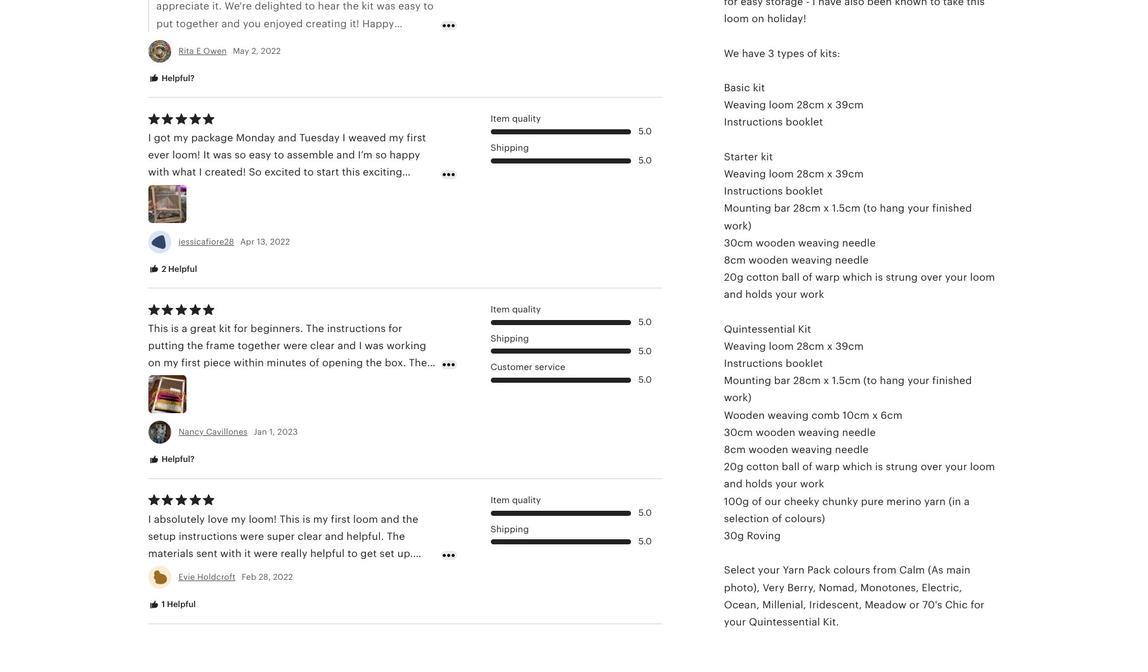 Task type: locate. For each thing, give the bounding box(es) containing it.
weaving for starter
[[724, 168, 766, 180]]

(to inside starter kit weaving loom 28cm x 39cm instructions booklet mounting bar 28cm x 1.5cm (to hang your finished work) 30cm wooden weaving needle 8cm wooden weaving needle 20g cotton ball of warp which is strung over your loom and holds your work
[[864, 203, 877, 215]]

quintessential left kit
[[724, 323, 796, 335]]

13,
[[257, 237, 268, 247]]

2023
[[278, 428, 298, 437]]

from up the nancy cavillones jan 1, 2023
[[233, 409, 257, 421]]

enough!
[[220, 600, 261, 612]]

1 holds from the top
[[746, 289, 773, 301]]

this up super
[[280, 514, 300, 526]]

clear up really
[[298, 531, 322, 543]]

quality inside i absolutely love my loom! this is my first loom and the setup instructions were super clear and helpful. the materials sent with it were really helpful to get set up. really high quality and easy to set up. i honestly haven't stopped telling people about this loom and can't recommend it enough!
[[205, 565, 239, 577]]

2 vertical spatial booklet
[[786, 358, 823, 370]]

finished inside quintessential kit weaving loom 28cm x 39cm instructions booklet mounting bar 28cm x 1.5cm (to hang your finished work) wooden weaving comb 10cm x 6cm 30cm wooden weaving needle 8cm wooden weaving needle 20g cotton ball of warp which is strung over your loom and holds your work 100g of our cheeky chunky pure merino yarn (in a selection of colours) 30g roving
[[933, 375, 972, 387]]

the right helpful.
[[387, 531, 405, 543]]

shipping for this is a great kit for beginners. the instructions for putting the frame together were clear and i was working on my first piece within minutes of opening the box. the yarn is beautiful! the shop owner was very responsive to my message, and shipping was pretty fast considering it came all the way from the uk.
[[491, 334, 529, 344]]

from inside this is a great kit for beginners. the instructions for putting the frame together were clear and i was working on my first piece within minutes of opening the box. the yarn is beautiful! the shop owner was very responsive to my message, and shipping was pretty fast considering it came all the way from the uk.
[[233, 409, 257, 421]]

1 helpful? from the top
[[160, 74, 195, 83]]

1 20g from the top
[[724, 272, 744, 284]]

for right chic
[[971, 599, 985, 611]]

1 horizontal spatial so
[[376, 149, 387, 161]]

over inside starter kit weaving loom 28cm x 39cm instructions booklet mounting bar 28cm x 1.5cm (to hang your finished work) 30cm wooden weaving needle 8cm wooden weaving needle 20g cotton ball of warp which is strung over your loom and holds your work
[[921, 272, 943, 284]]

helpful? button down nancy on the bottom left
[[139, 449, 204, 472]]

shop
[[254, 375, 279, 387]]

1 horizontal spatial this
[[280, 514, 300, 526]]

6 5.0 from the top
[[639, 508, 652, 518]]

1 weaving from the top
[[724, 99, 766, 111]]

chunky
[[823, 496, 859, 508]]

3 instructions from the top
[[724, 358, 783, 370]]

2 ball from the top
[[782, 461, 800, 473]]

helpful for 2 helpful
[[168, 264, 197, 274]]

work) inside quintessential kit weaving loom 28cm x 39cm instructions booklet mounting bar 28cm x 1.5cm (to hang your finished work) wooden weaving comb 10cm x 6cm 30cm wooden weaving needle 8cm wooden weaving needle 20g cotton ball of warp which is strung over your loom and holds your work 100g of our cheeky chunky pure merino yarn (in a selection of colours) 30g roving
[[724, 392, 752, 404]]

1 horizontal spatial it
[[244, 548, 251, 560]]

yarn left (in
[[925, 496, 946, 508]]

0 vertical spatial helpful?
[[160, 74, 195, 83]]

2 over from the top
[[921, 461, 943, 473]]

assemble
[[287, 149, 334, 161]]

yarn inside this is a great kit for beginners. the instructions for putting the frame together were clear and i was working on my first piece within minutes of opening the box. the yarn is beautiful! the shop owner was very responsive to my message, and shipping was pretty fast considering it came all the way from the uk.
[[148, 375, 170, 387]]

2 30cm from the top
[[724, 427, 753, 439]]

0 vertical spatial up.
[[398, 548, 413, 560]]

owner
[[281, 375, 312, 387]]

1 vertical spatial hang
[[880, 375, 905, 387]]

i up setup
[[148, 514, 151, 526]]

of up kit
[[803, 272, 813, 284]]

helpful? for 2nd helpful? button from the bottom of the page
[[160, 74, 195, 83]]

over inside quintessential kit weaving loom 28cm x 39cm instructions booklet mounting bar 28cm x 1.5cm (to hang your finished work) wooden weaving comb 10cm x 6cm 30cm wooden weaving needle 8cm wooden weaving needle 20g cotton ball of warp which is strung over your loom and holds your work 100g of our cheeky chunky pure merino yarn (in a selection of colours) 30g roving
[[921, 461, 943, 473]]

booklet inside quintessential kit weaving loom 28cm x 39cm instructions booklet mounting bar 28cm x 1.5cm (to hang your finished work) wooden weaving comb 10cm x 6cm 30cm wooden weaving needle 8cm wooden weaving needle 20g cotton ball of warp which is strung over your loom and holds your work 100g of our cheeky chunky pure merino yarn (in a selection of colours) 30g roving
[[786, 358, 823, 370]]

holds inside quintessential kit weaving loom 28cm x 39cm instructions booklet mounting bar 28cm x 1.5cm (to hang your finished work) wooden weaving comb 10cm x 6cm 30cm wooden weaving needle 8cm wooden weaving needle 20g cotton ball of warp which is strung over your loom and holds your work 100g of our cheeky chunky pure merino yarn (in a selection of colours) 30g roving
[[746, 479, 773, 491]]

8cm
[[724, 254, 746, 266], [724, 444, 746, 456]]

0 horizontal spatial loom!
[[172, 149, 201, 161]]

(to inside quintessential kit weaving loom 28cm x 39cm instructions booklet mounting bar 28cm x 1.5cm (to hang your finished work) wooden weaving comb 10cm x 6cm 30cm wooden weaving needle 8cm wooden weaving needle 20g cotton ball of warp which is strung over your loom and holds your work 100g of our cheeky chunky pure merino yarn (in a selection of colours) 30g roving
[[864, 375, 877, 387]]

for up the together
[[234, 323, 248, 335]]

instructions down starter
[[724, 185, 783, 197]]

2 8cm from the top
[[724, 444, 746, 456]]

1 vertical spatial strung
[[886, 461, 918, 473]]

bar inside quintessential kit weaving loom 28cm x 39cm instructions booklet mounting bar 28cm x 1.5cm (to hang your finished work) wooden weaving comb 10cm x 6cm 30cm wooden weaving needle 8cm wooden weaving needle 20g cotton ball of warp which is strung over your loom and holds your work 100g of our cheeky chunky pure merino yarn (in a selection of colours) 30g roving
[[774, 375, 791, 387]]

quality
[[512, 114, 541, 124], [512, 305, 541, 315], [512, 496, 541, 506], [205, 565, 239, 577]]

absolutely
[[154, 514, 205, 526]]

1 vertical spatial helpful
[[167, 600, 196, 610]]

kit right basic
[[753, 82, 765, 94]]

4 5.0 from the top
[[639, 346, 652, 356]]

the down beautiful at the left top of the page
[[262, 201, 278, 213]]

great inside this is a great kit for beginners. the instructions for putting the frame together were clear and i was working on my first piece within minutes of opening the box. the yarn is beautiful! the shop owner was very responsive to my message, and shipping was pretty fast considering it came all the way from the uk.
[[190, 323, 216, 335]]

the up 1,
[[260, 409, 276, 421]]

1 vertical spatial weaving
[[724, 168, 766, 180]]

owen
[[203, 46, 227, 56]]

we
[[724, 47, 739, 59]]

basic
[[724, 82, 750, 94]]

0 horizontal spatial first
[[181, 357, 201, 369]]

helpful? button down 'rita'
[[139, 67, 204, 90]]

the up haven't
[[402, 514, 419, 526]]

yarn down on
[[148, 375, 170, 387]]

were left super
[[240, 531, 264, 543]]

1 finished from the top
[[933, 203, 972, 215]]

1 horizontal spatial instructions
[[327, 323, 386, 335]]

work up "cheeky"
[[800, 479, 825, 491]]

2 item from the top
[[491, 305, 510, 315]]

0 vertical spatial quintessential
[[724, 323, 796, 335]]

it up feb
[[244, 548, 251, 560]]

0 vertical spatial bar
[[774, 203, 791, 215]]

1 ball from the top
[[782, 272, 800, 284]]

instructions inside quintessential kit weaving loom 28cm x 39cm instructions booklet mounting bar 28cm x 1.5cm (to hang your finished work) wooden weaving comb 10cm x 6cm 30cm wooden weaving needle 8cm wooden weaving needle 20g cotton ball of warp which is strung over your loom and holds your work 100g of our cheeky chunky pure merino yarn (in a selection of colours) 30g roving
[[724, 358, 783, 370]]

1 horizontal spatial first
[[331, 514, 351, 526]]

so right i'm
[[376, 149, 387, 161]]

it down "telling"
[[211, 600, 218, 612]]

up. up haven't
[[398, 548, 413, 560]]

first inside i got my package monday and tuesday i weaved my first ever loom! it was so easy to assemble and i'm so happy with what i created! so excited to start this exciting journey of weaving beautiful pieces of art. this is a great loom to start, i bought the "calm" coloured kit and its perfect.
[[407, 132, 426, 144]]

0 vertical spatial 2022
[[261, 46, 281, 56]]

1 horizontal spatial from
[[873, 565, 897, 577]]

working
[[387, 340, 426, 352]]

telling
[[192, 583, 223, 595]]

2 vertical spatial this
[[280, 514, 300, 526]]

may
[[233, 46, 249, 56]]

instructions inside basic kit weaving loom 28cm x 39cm instructions booklet
[[724, 116, 783, 128]]

bar inside starter kit weaving loom 28cm x 39cm instructions booklet mounting bar 28cm x 1.5cm (to hang your finished work) 30cm wooden weaving needle 8cm wooden weaving needle 20g cotton ball of warp which is strung over your loom and holds your work
[[774, 203, 791, 215]]

pack
[[808, 565, 831, 577]]

1 which from the top
[[843, 272, 873, 284]]

quintessential inside select your yarn pack colours from calm (as main photo), very berry, nomad, monotones, electric, ocean, millenial, iridescent, meadow or 70's chic for your quintessential kit.
[[749, 617, 820, 629]]

1 39cm from the top
[[836, 99, 864, 111]]

and
[[278, 132, 297, 144], [337, 149, 355, 161], [380, 201, 398, 213], [724, 289, 743, 301], [338, 340, 356, 352], [216, 392, 234, 404], [724, 479, 743, 491], [381, 514, 400, 526], [325, 531, 344, 543], [242, 565, 260, 577], [343, 583, 362, 595]]

bar
[[774, 203, 791, 215], [774, 375, 791, 387]]

were down super
[[254, 548, 278, 560]]

2 vertical spatial a
[[964, 496, 970, 508]]

of
[[807, 47, 818, 59], [188, 184, 198, 196], [327, 184, 337, 196], [803, 272, 813, 284], [309, 357, 320, 369], [803, 461, 813, 473], [752, 496, 762, 508], [772, 513, 782, 525]]

1 shipping from the top
[[491, 143, 529, 153]]

of up "cheeky"
[[803, 461, 813, 473]]

39cm for starter
[[836, 168, 864, 180]]

28cm for starter
[[797, 168, 825, 180]]

we have 3 types of kits:
[[724, 47, 841, 59]]

2 vertical spatial 39cm
[[836, 341, 864, 353]]

20g inside quintessential kit weaving loom 28cm x 39cm instructions booklet mounting bar 28cm x 1.5cm (to hang your finished work) wooden weaving comb 10cm x 6cm 30cm wooden weaving needle 8cm wooden weaving needle 20g cotton ball of warp which is strung over your loom and holds your work 100g of our cheeky chunky pure merino yarn (in a selection of colours) 30g roving
[[724, 461, 744, 473]]

helpful? for 1st helpful? button from the bottom of the page
[[160, 455, 195, 465]]

for up 'working'
[[389, 323, 403, 335]]

pretty
[[305, 392, 334, 404]]

2 20g from the top
[[724, 461, 744, 473]]

a up putting
[[182, 323, 187, 335]]

2 finished from the top
[[933, 375, 972, 387]]

with
[[148, 167, 169, 179], [220, 548, 242, 560]]

finished for quintessential kit weaving loom 28cm x 39cm instructions booklet mounting bar 28cm x 1.5cm (to hang your finished work) wooden weaving comb 10cm x 6cm 30cm wooden weaving needle 8cm wooden weaving needle 20g cotton ball of warp which is strung over your loom and holds your work 100g of our cheeky chunky pure merino yarn (in a selection of colours) 30g roving
[[933, 375, 972, 387]]

2 vertical spatial weaving
[[724, 341, 766, 353]]

bar for weaving
[[774, 375, 791, 387]]

quality for i got my package monday and tuesday i weaved my first ever loom! it was so easy to assemble and i'm so happy with what i created! so excited to start this exciting journey of weaving beautiful pieces of art. this is a great loom to start, i bought the "calm" coloured kit and its perfect.
[[512, 114, 541, 124]]

2 item quality from the top
[[491, 305, 541, 315]]

0 vertical spatial great
[[402, 184, 428, 196]]

20g
[[724, 272, 744, 284], [724, 461, 744, 473]]

mounting up "wooden"
[[724, 375, 772, 387]]

2 which from the top
[[843, 461, 873, 473]]

2 strung from the top
[[886, 461, 918, 473]]

1 warp from the top
[[816, 272, 840, 284]]

i'm
[[358, 149, 373, 161]]

item
[[491, 114, 510, 124], [491, 305, 510, 315], [491, 496, 510, 506]]

weaving inside quintessential kit weaving loom 28cm x 39cm instructions booklet mounting bar 28cm x 1.5cm (to hang your finished work) wooden weaving comb 10cm x 6cm 30cm wooden weaving needle 8cm wooden weaving needle 20g cotton ball of warp which is strung over your loom and holds your work 100g of our cheeky chunky pure merino yarn (in a selection of colours) 30g roving
[[724, 341, 766, 353]]

to up pieces
[[304, 167, 314, 179]]

select your yarn pack colours from calm (as main photo), very berry, nomad, monotones, electric, ocean, millenial, iridescent, meadow or 70's chic for your quintessential kit.
[[724, 565, 985, 629]]

1 vertical spatial this
[[148, 323, 168, 335]]

0 vertical spatial booklet
[[786, 116, 823, 128]]

mounting inside starter kit weaving loom 28cm x 39cm instructions booklet mounting bar 28cm x 1.5cm (to hang your finished work) 30cm wooden weaving needle 8cm wooden weaving needle 20g cotton ball of warp which is strung over your loom and holds your work
[[724, 203, 772, 215]]

easy up "about"
[[263, 565, 285, 577]]

0 vertical spatial 1.5cm
[[832, 203, 861, 215]]

first up helpful.
[[331, 514, 351, 526]]

from up monotones,
[[873, 565, 897, 577]]

a right (in
[[964, 496, 970, 508]]

clear inside i absolutely love my loom! this is my first loom and the setup instructions were super clear and helpful. the materials sent with it were really helpful to get set up. really high quality and easy to set up. i honestly haven't stopped telling people about this loom and can't recommend it enough!
[[298, 531, 322, 543]]

1.5cm for 10cm
[[832, 375, 861, 387]]

1.5cm inside starter kit weaving loom 28cm x 39cm instructions booklet mounting bar 28cm x 1.5cm (to hang your finished work) 30cm wooden weaving needle 8cm wooden weaving needle 20g cotton ball of warp which is strung over your loom and holds your work
[[832, 203, 861, 215]]

1 vertical spatial with
[[220, 548, 242, 560]]

get
[[361, 548, 377, 560]]

1 instructions from the top
[[724, 116, 783, 128]]

1 vertical spatial 39cm
[[836, 168, 864, 180]]

2 bar from the top
[[774, 375, 791, 387]]

helpful right 1 on the left of page
[[167, 600, 196, 610]]

1 vertical spatial work)
[[724, 392, 752, 404]]

start
[[317, 167, 339, 179]]

perfect.
[[148, 218, 187, 230]]

service
[[535, 363, 566, 373]]

monotones,
[[861, 582, 919, 594]]

2 helpful? from the top
[[160, 455, 195, 465]]

with down ever
[[148, 167, 169, 179]]

mounting for 30cm
[[724, 203, 772, 215]]

my right got
[[174, 132, 188, 144]]

1 vertical spatial easy
[[263, 565, 285, 577]]

this right "about"
[[295, 583, 313, 595]]

to left get
[[348, 548, 358, 560]]

2 mounting from the top
[[724, 375, 772, 387]]

39cm inside basic kit weaving loom 28cm x 39cm instructions booklet
[[836, 99, 864, 111]]

helpful inside button
[[167, 600, 196, 610]]

mounting down starter
[[724, 203, 772, 215]]

6cm
[[881, 410, 903, 422]]

1 horizontal spatial loom!
[[249, 514, 277, 526]]

2 warp from the top
[[816, 461, 840, 473]]

1 mounting from the top
[[724, 203, 772, 215]]

which inside quintessential kit weaving loom 28cm x 39cm instructions booklet mounting bar 28cm x 1.5cm (to hang your finished work) wooden weaving comb 10cm x 6cm 30cm wooden weaving needle 8cm wooden weaving needle 20g cotton ball of warp which is strung over your loom and holds your work 100g of our cheeky chunky pure merino yarn (in a selection of colours) 30g roving
[[843, 461, 873, 473]]

1 vertical spatial yarn
[[925, 496, 946, 508]]

evie
[[179, 573, 195, 582]]

i right start, on the left
[[217, 201, 220, 213]]

1 vertical spatial this
[[295, 583, 313, 595]]

super
[[267, 531, 295, 543]]

2 work from the top
[[800, 479, 825, 491]]

kit right "coloured"
[[365, 201, 377, 213]]

ball inside starter kit weaving loom 28cm x 39cm instructions booklet mounting bar 28cm x 1.5cm (to hang your finished work) 30cm wooden weaving needle 8cm wooden weaving needle 20g cotton ball of warp which is strung over your loom and holds your work
[[782, 272, 800, 284]]

0 horizontal spatial up.
[[319, 565, 334, 577]]

1 hang from the top
[[880, 203, 905, 215]]

weaving
[[724, 99, 766, 111], [724, 168, 766, 180], [724, 341, 766, 353]]

bar for wooden
[[774, 203, 791, 215]]

kit up the frame
[[219, 323, 231, 335]]

2022 right 2,
[[261, 46, 281, 56]]

2 holds from the top
[[746, 479, 773, 491]]

1 vertical spatial up.
[[319, 565, 334, 577]]

1 over from the top
[[921, 272, 943, 284]]

to up excited
[[274, 149, 284, 161]]

love
[[208, 514, 228, 526]]

the left box.
[[366, 357, 382, 369]]

2 instructions from the top
[[724, 185, 783, 197]]

0 horizontal spatial set
[[301, 565, 316, 577]]

1 work from the top
[[800, 289, 825, 301]]

1 1.5cm from the top
[[832, 203, 861, 215]]

was up pretty
[[315, 375, 334, 387]]

2 horizontal spatial a
[[964, 496, 970, 508]]

strung inside starter kit weaving loom 28cm x 39cm instructions booklet mounting bar 28cm x 1.5cm (to hang your finished work) 30cm wooden weaving needle 8cm wooden weaving needle 20g cotton ball of warp which is strung over your loom and holds your work
[[886, 272, 918, 284]]

this inside i absolutely love my loom! this is my first loom and the setup instructions were super clear and helpful. the materials sent with it were really helpful to get set up. really high quality and easy to set up. i honestly haven't stopped telling people about this loom and can't recommend it enough!
[[280, 514, 300, 526]]

1 vertical spatial mounting
[[724, 375, 772, 387]]

work) inside starter kit weaving loom 28cm x 39cm instructions booklet mounting bar 28cm x 1.5cm (to hang your finished work) 30cm wooden weaving needle 8cm wooden weaving needle 20g cotton ball of warp which is strung over your loom and holds your work
[[724, 220, 752, 232]]

really
[[148, 565, 178, 577]]

rita e owen link
[[179, 46, 227, 56]]

0 vertical spatial 30cm
[[724, 237, 753, 249]]

0 horizontal spatial with
[[148, 167, 169, 179]]

1 (to from the top
[[864, 203, 877, 215]]

1 horizontal spatial this
[[342, 167, 360, 179]]

helpful? down nancy on the bottom left
[[160, 455, 195, 465]]

booklet
[[786, 116, 823, 128], [786, 185, 823, 197], [786, 358, 823, 370]]

with inside i absolutely love my loom! this is my first loom and the setup instructions were super clear and helpful. the materials sent with it were really helpful to get set up. really high quality and easy to set up. i honestly haven't stopped telling people about this loom and can't recommend it enough!
[[220, 548, 242, 560]]

booklet inside basic kit weaving loom 28cm x 39cm instructions booklet
[[786, 116, 823, 128]]

stopped
[[148, 583, 189, 595]]

0 vertical spatial clear
[[310, 340, 335, 352]]

10cm
[[843, 410, 870, 422]]

holdcroft
[[197, 573, 236, 582]]

honestly
[[343, 565, 385, 577]]

helpful?
[[160, 74, 195, 83], [160, 455, 195, 465]]

2 booklet from the top
[[786, 185, 823, 197]]

this right 'art.'
[[360, 184, 380, 196]]

0 vertical spatial from
[[233, 409, 257, 421]]

clear up opening
[[310, 340, 335, 352]]

iridescent,
[[810, 599, 862, 611]]

0 vertical spatial holds
[[746, 289, 773, 301]]

materials
[[148, 548, 194, 560]]

0 vertical spatial finished
[[933, 203, 972, 215]]

39cm inside quintessential kit weaving loom 28cm x 39cm instructions booklet mounting bar 28cm x 1.5cm (to hang your finished work) wooden weaving comb 10cm x 6cm 30cm wooden weaving needle 8cm wooden weaving needle 20g cotton ball of warp which is strung over your loom and holds your work 100g of our cheeky chunky pure merino yarn (in a selection of colours) 30g roving
[[836, 341, 864, 353]]

apr
[[240, 237, 255, 247]]

is
[[382, 184, 390, 196], [875, 272, 883, 284], [171, 323, 179, 335], [173, 375, 180, 387], [875, 461, 883, 473], [303, 514, 311, 526]]

0 horizontal spatial for
[[234, 323, 248, 335]]

first up happy
[[407, 132, 426, 144]]

30cm
[[724, 237, 753, 249], [724, 427, 753, 439]]

0 vertical spatial helpful
[[168, 264, 197, 274]]

view details of this review photo by jessicafiore28 image
[[148, 185, 186, 223]]

1 vertical spatial item
[[491, 305, 510, 315]]

of up owner
[[309, 357, 320, 369]]

1 work) from the top
[[724, 220, 752, 232]]

hang inside quintessential kit weaving loom 28cm x 39cm instructions booklet mounting bar 28cm x 1.5cm (to hang your finished work) wooden weaving comb 10cm x 6cm 30cm wooden weaving needle 8cm wooden weaving needle 20g cotton ball of warp which is strung over your loom and holds your work 100g of our cheeky chunky pure merino yarn (in a selection of colours) 30g roving
[[880, 375, 905, 387]]

0 vertical spatial weaving
[[724, 99, 766, 111]]

of left 'art.'
[[327, 184, 337, 196]]

loom! up what at top left
[[172, 149, 201, 161]]

1 vertical spatial instructions
[[179, 531, 237, 543]]

0 horizontal spatial this
[[295, 583, 313, 595]]

cavillones
[[206, 428, 248, 437]]

instructions
[[327, 323, 386, 335], [179, 531, 237, 543]]

mounting inside quintessential kit weaving loom 28cm x 39cm instructions booklet mounting bar 28cm x 1.5cm (to hang your finished work) wooden weaving comb 10cm x 6cm 30cm wooden weaving needle 8cm wooden weaving needle 20g cotton ball of warp which is strung over your loom and holds your work 100g of our cheeky chunky pure merino yarn (in a selection of colours) 30g roving
[[724, 375, 772, 387]]

to right responsive
[[417, 375, 427, 387]]

0 vertical spatial 20g
[[724, 272, 744, 284]]

0 horizontal spatial great
[[190, 323, 216, 335]]

sent
[[196, 548, 218, 560]]

pieces
[[292, 184, 324, 196]]

1 vertical spatial (to
[[864, 375, 877, 387]]

warp inside starter kit weaving loom 28cm x 39cm instructions booklet mounting bar 28cm x 1.5cm (to hang your finished work) 30cm wooden weaving needle 8cm wooden weaving needle 20g cotton ball of warp which is strung over your loom and holds your work
[[816, 272, 840, 284]]

kit right starter
[[761, 151, 773, 163]]

(to for needle
[[864, 203, 877, 215]]

instructions inside this is a great kit for beginners. the instructions for putting the frame together were clear and i was working on my first piece within minutes of opening the box. the yarn is beautiful! the shop owner was very responsive to my message, and shipping was pretty fast considering it came all the way from the uk.
[[327, 323, 386, 335]]

1 horizontal spatial up.
[[398, 548, 413, 560]]

39cm inside starter kit weaving loom 28cm x 39cm instructions booklet mounting bar 28cm x 1.5cm (to hang your finished work) 30cm wooden weaving needle 8cm wooden weaving needle 20g cotton ball of warp which is strung over your loom and holds your work
[[836, 168, 864, 180]]

1 item from the top
[[491, 114, 510, 124]]

for
[[234, 323, 248, 335], [389, 323, 403, 335], [971, 599, 985, 611]]

3 shipping from the top
[[491, 524, 529, 535]]

strung
[[886, 272, 918, 284], [886, 461, 918, 473]]

0 horizontal spatial so
[[235, 149, 246, 161]]

select
[[724, 565, 756, 577]]

item for this is a great kit for beginners. the instructions for putting the frame together were clear and i was working on my first piece within minutes of opening the box. the yarn is beautiful! the shop owner was very responsive to my message, and shipping was pretty fast considering it came all the way from the uk.
[[491, 305, 510, 315]]

(in
[[949, 496, 962, 508]]

2 vertical spatial first
[[331, 514, 351, 526]]

1 strung from the top
[[886, 272, 918, 284]]

loom! up super
[[249, 514, 277, 526]]

box.
[[385, 357, 406, 369]]

kit inside i got my package monday and tuesday i weaved my first ever loom! it was so easy to assemble and i'm so happy with what i created! so excited to start this exciting journey of weaving beautiful pieces of art. this is a great loom to start, i bought the "calm" coloured kit and its perfect.
[[365, 201, 377, 213]]

1 horizontal spatial for
[[389, 323, 403, 335]]

2 hang from the top
[[880, 375, 905, 387]]

journey
[[148, 184, 185, 196]]

helpful right 2
[[168, 264, 197, 274]]

1 8cm from the top
[[724, 254, 746, 266]]

chic
[[945, 599, 968, 611]]

2022 right 13,
[[270, 237, 290, 247]]

to inside this is a great kit for beginners. the instructions for putting the frame together were clear and i was working on my first piece within minutes of opening the box. the yarn is beautiful! the shop owner was very responsive to my message, and shipping was pretty fast considering it came all the way from the uk.
[[417, 375, 427, 387]]

1 vertical spatial shipping
[[491, 334, 529, 344]]

with right the sent
[[220, 548, 242, 560]]

quintessential inside quintessential kit weaving loom 28cm x 39cm instructions booklet mounting bar 28cm x 1.5cm (to hang your finished work) wooden weaving comb 10cm x 6cm 30cm wooden weaving needle 8cm wooden weaving needle 20g cotton ball of warp which is strung over your loom and holds your work 100g of our cheeky chunky pure merino yarn (in a selection of colours) 30g roving
[[724, 323, 796, 335]]

first inside i absolutely love my loom! this is my first loom and the setup instructions were super clear and helpful. the materials sent with it were really helpful to get set up. really high quality and easy to set up. i honestly haven't stopped telling people about this loom and can't recommend it enough!
[[331, 514, 351, 526]]

were inside this is a great kit for beginners. the instructions for putting the frame together were clear and i was working on my first piece within minutes of opening the box. the yarn is beautiful! the shop owner was very responsive to my message, and shipping was pretty fast considering it came all the way from the uk.
[[283, 340, 307, 352]]

0 vertical spatial easy
[[249, 149, 271, 161]]

work up kit
[[800, 289, 825, 301]]

1 vertical spatial first
[[181, 357, 201, 369]]

0 vertical spatial strung
[[886, 272, 918, 284]]

1 vertical spatial item quality
[[491, 305, 541, 315]]

this up 'art.'
[[342, 167, 360, 179]]

0 vertical spatial first
[[407, 132, 426, 144]]

first up beautiful!
[[181, 357, 201, 369]]

and inside quintessential kit weaving loom 28cm x 39cm instructions booklet mounting bar 28cm x 1.5cm (to hang your finished work) wooden weaving comb 10cm x 6cm 30cm wooden weaving needle 8cm wooden weaving needle 20g cotton ball of warp which is strung over your loom and holds your work 100g of our cheeky chunky pure merino yarn (in a selection of colours) 30g roving
[[724, 479, 743, 491]]

so up created!
[[235, 149, 246, 161]]

1 vertical spatial work
[[800, 479, 825, 491]]

hang for 10cm
[[880, 375, 905, 387]]

ball up kit
[[782, 272, 800, 284]]

0 vertical spatial ball
[[782, 272, 800, 284]]

2 horizontal spatial it
[[420, 392, 427, 404]]

2 39cm from the top
[[836, 168, 864, 180]]

1 vertical spatial which
[[843, 461, 873, 473]]

strung inside quintessential kit weaving loom 28cm x 39cm instructions booklet mounting bar 28cm x 1.5cm (to hang your finished work) wooden weaving comb 10cm x 6cm 30cm wooden weaving needle 8cm wooden weaving needle 20g cotton ball of warp which is strung over your loom and holds your work 100g of our cheeky chunky pure merino yarn (in a selection of colours) 30g roving
[[886, 461, 918, 473]]

1 bar from the top
[[774, 203, 791, 215]]

0 vertical spatial were
[[283, 340, 307, 352]]

0 vertical spatial instructions
[[724, 116, 783, 128]]

instructions up the sent
[[179, 531, 237, 543]]

instructions inside starter kit weaving loom 28cm x 39cm instructions booklet mounting bar 28cm x 1.5cm (to hang your finished work) 30cm wooden weaving needle 8cm wooden weaving needle 20g cotton ball of warp which is strung over your loom and holds your work
[[724, 185, 783, 197]]

1 vertical spatial booklet
[[786, 185, 823, 197]]

0 vertical spatial mounting
[[724, 203, 772, 215]]

helpful inside button
[[168, 264, 197, 274]]

1 vertical spatial over
[[921, 461, 943, 473]]

1 vertical spatial great
[[190, 323, 216, 335]]

2022 up "about"
[[273, 573, 293, 582]]

my up helpful
[[313, 514, 328, 526]]

to
[[274, 149, 284, 161], [304, 167, 314, 179], [176, 201, 186, 213], [417, 375, 427, 387], [348, 548, 358, 560], [288, 565, 298, 577]]

0 vertical spatial item
[[491, 114, 510, 124]]

1 vertical spatial bar
[[774, 375, 791, 387]]

it inside this is a great kit for beginners. the instructions for putting the frame together were clear and i was working on my first piece within minutes of opening the box. the yarn is beautiful! the shop owner was very responsive to my message, and shipping was pretty fast considering it came all the way from the uk.
[[420, 392, 427, 404]]

0 horizontal spatial yarn
[[148, 375, 170, 387]]

1 30cm from the top
[[724, 237, 753, 249]]

finished inside starter kit weaving loom 28cm x 39cm instructions booklet mounting bar 28cm x 1.5cm (to hang your finished work) 30cm wooden weaving needle 8cm wooden weaving needle 20g cotton ball of warp which is strung over your loom and holds your work
[[933, 203, 972, 215]]

instructions up starter
[[724, 116, 783, 128]]

putting
[[148, 340, 184, 352]]

to down really
[[288, 565, 298, 577]]

1 vertical spatial instructions
[[724, 185, 783, 197]]

i absolutely love my loom! this is my first loom and the setup instructions were super clear and helpful. the materials sent with it were really helpful to get set up. really high quality and easy to set up. i honestly haven't stopped telling people about this loom and can't recommend it enough!
[[148, 514, 424, 612]]

the inside i got my package monday and tuesday i weaved my first ever loom! it was so easy to assemble and i'm so happy with what i created! so excited to start this exciting journey of weaving beautiful pieces of art. this is a great loom to start, i bought the "calm" coloured kit and its perfect.
[[262, 201, 278, 213]]

2 work) from the top
[[724, 392, 752, 404]]

1 booklet from the top
[[786, 116, 823, 128]]

colours
[[834, 565, 871, 577]]

0 vertical spatial this
[[342, 167, 360, 179]]

0 vertical spatial set
[[380, 548, 395, 560]]

which inside starter kit weaving loom 28cm x 39cm instructions booklet mounting bar 28cm x 1.5cm (to hang your finished work) 30cm wooden weaving needle 8cm wooden weaving needle 20g cotton ball of warp which is strung over your loom and holds your work
[[843, 272, 873, 284]]

set right get
[[380, 548, 395, 560]]

helpful? down 'rita'
[[160, 74, 195, 83]]

over
[[921, 272, 943, 284], [921, 461, 943, 473]]

3 weaving from the top
[[724, 341, 766, 353]]

2 vertical spatial were
[[254, 548, 278, 560]]

0 vertical spatial it
[[420, 392, 427, 404]]

set
[[380, 548, 395, 560], [301, 565, 316, 577]]

booklet inside starter kit weaving loom 28cm x 39cm instructions booklet mounting bar 28cm x 1.5cm (to hang your finished work) 30cm wooden weaving needle 8cm wooden weaving needle 20g cotton ball of warp which is strung over your loom and holds your work
[[786, 185, 823, 197]]

weaving inside starter kit weaving loom 28cm x 39cm instructions booklet mounting bar 28cm x 1.5cm (to hang your finished work) 30cm wooden weaving needle 8cm wooden weaving needle 20g cotton ball of warp which is strung over your loom and holds your work
[[724, 168, 766, 180]]

ball up "cheeky"
[[782, 461, 800, 473]]

hang
[[880, 203, 905, 215], [880, 375, 905, 387]]

were up minutes
[[283, 340, 307, 352]]

millenial,
[[763, 599, 807, 611]]

3 39cm from the top
[[836, 341, 864, 353]]

2 horizontal spatial this
[[360, 184, 380, 196]]

work) for 30cm
[[724, 220, 752, 232]]

1 vertical spatial 30cm
[[724, 427, 753, 439]]

1 vertical spatial cotton
[[747, 461, 779, 473]]

my up happy
[[389, 132, 404, 144]]

28cm inside basic kit weaving loom 28cm x 39cm instructions booklet
[[797, 99, 825, 111]]

customer service
[[491, 363, 566, 373]]

set down really
[[301, 565, 316, 577]]

1 vertical spatial a
[[182, 323, 187, 335]]

1 vertical spatial holds
[[746, 479, 773, 491]]

0 vertical spatial work
[[800, 289, 825, 301]]

3 booklet from the top
[[786, 358, 823, 370]]

3 item quality from the top
[[491, 496, 541, 506]]

2 shipping from the top
[[491, 334, 529, 344]]

0 vertical spatial shipping
[[491, 143, 529, 153]]

1 item quality from the top
[[491, 114, 541, 124]]

1 vertical spatial 8cm
[[724, 444, 746, 456]]

3 item from the top
[[491, 496, 510, 506]]

1 cotton from the top
[[747, 272, 779, 284]]

28cm for quintessential
[[797, 341, 825, 353]]

the down 'working'
[[409, 357, 427, 369]]

39cm for basic
[[836, 99, 864, 111]]

loom!
[[172, 149, 201, 161], [249, 514, 277, 526]]

(to
[[864, 203, 877, 215], [864, 375, 877, 387]]

the down within
[[233, 375, 251, 387]]

0 vertical spatial instructions
[[327, 323, 386, 335]]

this inside i absolutely love my loom! this is my first loom and the setup instructions were super clear and helpful. the materials sent with it were really helpful to get set up. really high quality and easy to set up. i honestly haven't stopped telling people about this loom and can't recommend it enough!
[[295, 583, 313, 595]]

2 (to from the top
[[864, 375, 877, 387]]

helpful.
[[347, 531, 384, 543]]

great up its at the top left of the page
[[402, 184, 428, 196]]

happy
[[390, 149, 420, 161]]

2 vertical spatial item
[[491, 496, 510, 506]]

holds inside starter kit weaving loom 28cm x 39cm instructions booklet mounting bar 28cm x 1.5cm (to hang your finished work) 30cm wooden weaving needle 8cm wooden weaving needle 20g cotton ball of warp which is strung over your loom and holds your work
[[746, 289, 773, 301]]

easy down monday
[[249, 149, 271, 161]]

beautiful!
[[183, 375, 230, 387]]

2 cotton from the top
[[747, 461, 779, 473]]

the
[[262, 201, 278, 213], [187, 340, 203, 352], [366, 357, 382, 369], [192, 409, 208, 421], [260, 409, 276, 421], [402, 514, 419, 526]]

1 vertical spatial 20g
[[724, 461, 744, 473]]

2 weaving from the top
[[724, 168, 766, 180]]

bought
[[223, 201, 259, 213]]

which
[[843, 272, 873, 284], [843, 461, 873, 473]]

weaving inside basic kit weaving loom 28cm x 39cm instructions booklet
[[724, 99, 766, 111]]

helpful? button
[[139, 67, 204, 90], [139, 449, 204, 472]]

great up the frame
[[190, 323, 216, 335]]

my right love
[[231, 514, 246, 526]]

a inside quintessential kit weaving loom 28cm x 39cm instructions booklet mounting bar 28cm x 1.5cm (to hang your finished work) wooden weaving comb 10cm x 6cm 30cm wooden weaving needle 8cm wooden weaving needle 20g cotton ball of warp which is strung over your loom and holds your work 100g of our cheeky chunky pure merino yarn (in a selection of colours) 30g roving
[[964, 496, 970, 508]]

1 vertical spatial were
[[240, 531, 264, 543]]

1.5cm for needle
[[832, 203, 861, 215]]

1.5cm inside quintessential kit weaving loom 28cm x 39cm instructions booklet mounting bar 28cm x 1.5cm (to hang your finished work) wooden weaving comb 10cm x 6cm 30cm wooden weaving needle 8cm wooden weaving needle 20g cotton ball of warp which is strung over your loom and holds your work 100g of our cheeky chunky pure merino yarn (in a selection of colours) 30g roving
[[832, 375, 861, 387]]

2 1.5cm from the top
[[832, 375, 861, 387]]

instructions up opening
[[327, 323, 386, 335]]

1 vertical spatial ball
[[782, 461, 800, 473]]

quintessential down millenial,
[[749, 617, 820, 629]]

this up putting
[[148, 323, 168, 335]]

cotton inside starter kit weaving loom 28cm x 39cm instructions booklet mounting bar 28cm x 1.5cm (to hang your finished work) 30cm wooden weaving needle 8cm wooden weaving needle 20g cotton ball of warp which is strung over your loom and holds your work
[[747, 272, 779, 284]]

i up opening
[[359, 340, 362, 352]]



Task type: vqa. For each thing, say whether or not it's contained in the screenshot.
THE CREATED!
yes



Task type: describe. For each thing, give the bounding box(es) containing it.
meadow
[[865, 599, 907, 611]]

warp inside quintessential kit weaving loom 28cm x 39cm instructions booklet mounting bar 28cm x 1.5cm (to hang your finished work) wooden weaving comb 10cm x 6cm 30cm wooden weaving needle 8cm wooden weaving needle 20g cotton ball of warp which is strung over your loom and holds your work 100g of our cheeky chunky pure merino yarn (in a selection of colours) 30g roving
[[816, 461, 840, 473]]

weaving for basic
[[724, 99, 766, 111]]

1 so from the left
[[235, 149, 246, 161]]

1 helpful? button from the top
[[139, 67, 204, 90]]

kit inside this is a great kit for beginners. the instructions for putting the frame together were clear and i was working on my first piece within minutes of opening the box. the yarn is beautiful! the shop owner was very responsive to my message, and shipping was pretty fast considering it came all the way from the uk.
[[219, 323, 231, 335]]

work inside quintessential kit weaving loom 28cm x 39cm instructions booklet mounting bar 28cm x 1.5cm (to hang your finished work) wooden weaving comb 10cm x 6cm 30cm wooden weaving needle 8cm wooden weaving needle 20g cotton ball of warp which is strung over your loom and holds your work 100g of our cheeky chunky pure merino yarn (in a selection of colours) 30g roving
[[800, 479, 825, 491]]

jessicafiore28 apr 13, 2022
[[179, 237, 290, 247]]

item quality for i absolutely love my loom! this is my first loom and the setup instructions were super clear and helpful. the materials sent with it were really helpful to get set up. really high quality and easy to set up. i honestly haven't stopped telling people about this loom and can't recommend it enough!
[[491, 496, 541, 506]]

booklet for basic
[[786, 116, 823, 128]]

haven't
[[388, 565, 424, 577]]

loom inside basic kit weaving loom 28cm x 39cm instructions booklet
[[769, 99, 794, 111]]

loom! inside i got my package monday and tuesday i weaved my first ever loom! it was so easy to assemble and i'm so happy with what i created! so excited to start this exciting journey of weaving beautiful pieces of art. this is a great loom to start, i bought the "calm" coloured kit and its perfect.
[[172, 149, 201, 161]]

together
[[238, 340, 281, 352]]

easy inside i absolutely love my loom! this is my first loom and the setup instructions were super clear and helpful. the materials sent with it were really helpful to get set up. really high quality and easy to set up. i honestly haven't stopped telling people about this loom and can't recommend it enough!
[[263, 565, 285, 577]]

coloured
[[318, 201, 362, 213]]

art.
[[340, 184, 357, 196]]

loom! inside i absolutely love my loom! this is my first loom and the setup instructions were super clear and helpful. the materials sent with it were really helpful to get set up. really high quality and easy to set up. i honestly haven't stopped telling people about this loom and can't recommend it enough!
[[249, 514, 277, 526]]

finished for starter kit weaving loom 28cm x 39cm instructions booklet mounting bar 28cm x 1.5cm (to hang your finished work) 30cm wooden weaving needle 8cm wooden weaving needle 20g cotton ball of warp which is strung over your loom and holds your work
[[933, 203, 972, 215]]

instructions for starter
[[724, 185, 783, 197]]

on
[[148, 357, 161, 369]]

is inside i absolutely love my loom! this is my first loom and the setup instructions were super clear and helpful. the materials sent with it were really helpful to get set up. really high quality and easy to set up. i honestly haven't stopped telling people about this loom and can't recommend it enough!
[[303, 514, 311, 526]]

rita e owen may 2, 2022
[[179, 46, 281, 56]]

berry,
[[788, 582, 816, 594]]

booklet for starter
[[786, 185, 823, 197]]

weaving inside i got my package monday and tuesday i weaved my first ever loom! it was so easy to assemble and i'm so happy with what i created! so excited to start this exciting journey of weaving beautiful pieces of art. this is a great loom to start, i bought the "calm" coloured kit and its perfect.
[[201, 184, 242, 196]]

can't
[[365, 583, 389, 595]]

2 helpful
[[160, 264, 197, 274]]

jessicafiore28 link
[[179, 237, 234, 247]]

really
[[281, 548, 308, 560]]

yarn inside quintessential kit weaving loom 28cm x 39cm instructions booklet mounting bar 28cm x 1.5cm (to hang your finished work) wooden weaving comb 10cm x 6cm 30cm wooden weaving needle 8cm wooden weaving needle 20g cotton ball of warp which is strung over your loom and holds your work 100g of our cheeky chunky pure merino yarn (in a selection of colours) 30g roving
[[925, 496, 946, 508]]

1 horizontal spatial set
[[380, 548, 395, 560]]

to left start, on the left
[[176, 201, 186, 213]]

quality for this is a great kit for beginners. the instructions for putting the frame together were clear and i was working on my first piece within minutes of opening the box. the yarn is beautiful! the shop owner was very responsive to my message, and shipping was pretty fast considering it came all the way from the uk.
[[512, 305, 541, 315]]

kit inside basic kit weaving loom 28cm x 39cm instructions booklet
[[753, 82, 765, 94]]

of up start, on the left
[[188, 184, 198, 196]]

i left got
[[148, 132, 151, 144]]

from inside select your yarn pack colours from calm (as main photo), very berry, nomad, monotones, electric, ocean, millenial, iridescent, meadow or 70's chic for your quintessential kit.
[[873, 565, 897, 577]]

was left 'working'
[[365, 340, 384, 352]]

view details of this review photo by nancy cavillones image
[[148, 376, 186, 414]]

kits:
[[820, 47, 841, 59]]

the inside i absolutely love my loom! this is my first loom and the setup instructions were super clear and helpful. the materials sent with it were really helpful to get set up. really high quality and easy to set up. i honestly haven't stopped telling people about this loom and can't recommend it enough!
[[402, 514, 419, 526]]

booklet for quintessential
[[786, 358, 823, 370]]

recommend
[[148, 600, 208, 612]]

very
[[337, 375, 358, 387]]

mounting for wooden
[[724, 375, 772, 387]]

this inside this is a great kit for beginners. the instructions for putting the frame together were clear and i was working on my first piece within minutes of opening the box. the yarn is beautiful! the shop owner was very responsive to my message, and shipping was pretty fast considering it came all the way from the uk.
[[148, 323, 168, 335]]

item for i got my package monday and tuesday i weaved my first ever loom! it was so easy to assemble and i'm so happy with what i created! so excited to start this exciting journey of weaving beautiful pieces of art. this is a great loom to start, i bought the "calm" coloured kit and its perfect.
[[491, 114, 510, 124]]

merino
[[887, 496, 922, 508]]

were for together
[[283, 340, 307, 352]]

ball inside quintessential kit weaving loom 28cm x 39cm instructions booklet mounting bar 28cm x 1.5cm (to hang your finished work) wooden weaving comb 10cm x 6cm 30cm wooden weaving needle 8cm wooden weaving needle 20g cotton ball of warp which is strung over your loom and holds your work 100g of our cheeky chunky pure merino yarn (in a selection of colours) 30g roving
[[782, 461, 800, 473]]

was inside i got my package monday and tuesday i weaved my first ever loom! it was so easy to assemble and i'm so happy with what i created! so excited to start this exciting journey of weaving beautiful pieces of art. this is a great loom to start, i bought the "calm" coloured kit and its perfect.
[[213, 149, 232, 161]]

my right on
[[164, 357, 179, 369]]

of down our
[[772, 513, 782, 525]]

easy inside i got my package monday and tuesday i weaved my first ever loom! it was so easy to assemble and i'm so happy with what i created! so excited to start this exciting journey of weaving beautiful pieces of art. this is a great loom to start, i bought the "calm" coloured kit and its perfect.
[[249, 149, 271, 161]]

2 5.0 from the top
[[639, 155, 652, 166]]

jan
[[254, 428, 267, 437]]

5 5.0 from the top
[[639, 375, 652, 385]]

electric,
[[922, 582, 963, 594]]

shipping for i absolutely love my loom! this is my first loom and the setup instructions were super clear and helpful. the materials sent with it were really helpful to get set up. really high quality and easy to set up. i honestly haven't stopped telling people about this loom and can't recommend it enough!
[[491, 524, 529, 535]]

way
[[211, 409, 230, 421]]

package
[[191, 132, 233, 144]]

loom inside i got my package monday and tuesday i weaved my first ever loom! it was so easy to assemble and i'm so happy with what i created! so excited to start this exciting journey of weaving beautiful pieces of art. this is a great loom to start, i bought the "calm" coloured kit and its perfect.
[[148, 201, 173, 213]]

first inside this is a great kit for beginners. the instructions for putting the frame together were clear and i was working on my first piece within minutes of opening the box. the yarn is beautiful! the shop owner was very responsive to my message, and shipping was pretty fast considering it came all the way from the uk.
[[181, 357, 201, 369]]

nancy
[[179, 428, 204, 437]]

7 5.0 from the top
[[639, 537, 652, 547]]

created!
[[205, 167, 246, 179]]

1 vertical spatial it
[[244, 548, 251, 560]]

8cm inside quintessential kit weaving loom 28cm x 39cm instructions booklet mounting bar 28cm x 1.5cm (to hang your finished work) wooden weaving comb 10cm x 6cm 30cm wooden weaving needle 8cm wooden weaving needle 20g cotton ball of warp which is strung over your loom and holds your work 100g of our cheeky chunky pure merino yarn (in a selection of colours) 30g roving
[[724, 444, 746, 456]]

of left kits:
[[807, 47, 818, 59]]

2 helpful? button from the top
[[139, 449, 204, 472]]

8cm inside starter kit weaving loom 28cm x 39cm instructions booklet mounting bar 28cm x 1.5cm (to hang your finished work) 30cm wooden weaving needle 8cm wooden weaving needle 20g cotton ball of warp which is strung over your loom and holds your work
[[724, 254, 746, 266]]

3 5.0 from the top
[[639, 317, 652, 327]]

starter kit weaving loom 28cm x 39cm instructions booklet mounting bar 28cm x 1.5cm (to hang your finished work) 30cm wooden weaving needle 8cm wooden weaving needle 20g cotton ball of warp which is strung over your loom and holds your work
[[724, 151, 995, 301]]

instructions for basic
[[724, 116, 783, 128]]

types
[[778, 47, 805, 59]]

2 vertical spatial it
[[211, 600, 218, 612]]

our
[[765, 496, 782, 508]]

so
[[249, 167, 262, 179]]

is inside starter kit weaving loom 28cm x 39cm instructions booklet mounting bar 28cm x 1.5cm (to hang your finished work) 30cm wooden weaving needle 8cm wooden weaving needle 20g cotton ball of warp which is strung over your loom and holds your work
[[875, 272, 883, 284]]

opening
[[322, 357, 363, 369]]

about
[[263, 583, 292, 595]]

2,
[[252, 46, 259, 56]]

28cm for basic
[[797, 99, 825, 111]]

1 vertical spatial set
[[301, 565, 316, 577]]

of inside this is a great kit for beginners. the instructions for putting the frame together were clear and i was working on my first piece within minutes of opening the box. the yarn is beautiful! the shop owner was very responsive to my message, and shipping was pretty fast considering it came all the way from the uk.
[[309, 357, 320, 369]]

people
[[226, 583, 260, 595]]

i left weaved
[[343, 132, 346, 144]]

of left our
[[752, 496, 762, 508]]

i down helpful
[[337, 565, 340, 577]]

1 helpful button
[[139, 594, 205, 617]]

i right what at top left
[[199, 167, 202, 179]]

piece
[[204, 357, 231, 369]]

great inside i got my package monday and tuesday i weaved my first ever loom! it was so easy to assemble and i'm so happy with what i created! so excited to start this exciting journey of weaving beautiful pieces of art. this is a great loom to start, i bought the "calm" coloured kit and its perfect.
[[402, 184, 428, 196]]

the inside i absolutely love my loom! this is my first loom and the setup instructions were super clear and helpful. the materials sent with it were really helpful to get set up. really high quality and easy to set up. i honestly haven't stopped telling people about this loom and can't recommend it enough!
[[387, 531, 405, 543]]

2 helpful button
[[139, 258, 207, 281]]

20g inside starter kit weaving loom 28cm x 39cm instructions booklet mounting bar 28cm x 1.5cm (to hang your finished work) 30cm wooden weaving needle 8cm wooden weaving needle 20g cotton ball of warp which is strung over your loom and holds your work
[[724, 272, 744, 284]]

instructions for quintessential
[[724, 358, 783, 370]]

start,
[[189, 201, 215, 213]]

pure
[[861, 496, 884, 508]]

is inside quintessential kit weaving loom 28cm x 39cm instructions booklet mounting bar 28cm x 1.5cm (to hang your finished work) wooden weaving comb 10cm x 6cm 30cm wooden weaving needle 8cm wooden weaving needle 20g cotton ball of warp which is strung over your loom and holds your work 100g of our cheeky chunky pure merino yarn (in a selection of colours) 30g roving
[[875, 461, 883, 473]]

the left the frame
[[187, 340, 203, 352]]

weaving for quintessential
[[724, 341, 766, 353]]

30cm inside starter kit weaving loom 28cm x 39cm instructions booklet mounting bar 28cm x 1.5cm (to hang your finished work) 30cm wooden weaving needle 8cm wooden weaving needle 20g cotton ball of warp which is strung over your loom and holds your work
[[724, 237, 753, 249]]

beginners.
[[251, 323, 303, 335]]

frame
[[206, 340, 235, 352]]

hang for needle
[[880, 203, 905, 215]]

helpful
[[310, 548, 345, 560]]

have
[[742, 47, 766, 59]]

weaved
[[348, 132, 386, 144]]

evie holdcroft link
[[179, 573, 236, 582]]

customer
[[491, 363, 533, 373]]

rita
[[179, 46, 194, 56]]

28,
[[259, 573, 271, 582]]

is inside i got my package monday and tuesday i weaved my first ever loom! it was so easy to assemble and i'm so happy with what i created! so excited to start this exciting journey of weaving beautiful pieces of art. this is a great loom to start, i bought the "calm" coloured kit and its perfect.
[[382, 184, 390, 196]]

for inside select your yarn pack colours from calm (as main photo), very berry, nomad, monotones, electric, ocean, millenial, iridescent, meadow or 70's chic for your quintessential kit.
[[971, 599, 985, 611]]

were for instructions
[[240, 531, 264, 543]]

helpful for 1 helpful
[[167, 600, 196, 610]]

it
[[203, 149, 210, 161]]

work inside starter kit weaving loom 28cm x 39cm instructions booklet mounting bar 28cm x 1.5cm (to hang your finished work) 30cm wooden weaving needle 8cm wooden weaving needle 20g cotton ball of warp which is strung over your loom and holds your work
[[800, 289, 825, 301]]

selection
[[724, 513, 769, 525]]

evie holdcroft feb 28, 2022
[[179, 573, 293, 582]]

ocean,
[[724, 599, 760, 611]]

30cm inside quintessential kit weaving loom 28cm x 39cm instructions booklet mounting bar 28cm x 1.5cm (to hang your finished work) wooden weaving comb 10cm x 6cm 30cm wooden weaving needle 8cm wooden weaving needle 20g cotton ball of warp which is strung over your loom and holds your work 100g of our cheeky chunky pure merino yarn (in a selection of colours) 30g roving
[[724, 427, 753, 439]]

x inside basic kit weaving loom 28cm x 39cm instructions booklet
[[827, 99, 833, 111]]

1 5.0 from the top
[[639, 126, 652, 137]]

comb
[[812, 410, 840, 422]]

cheeky
[[785, 496, 820, 508]]

with inside i got my package monday and tuesday i weaved my first ever loom! it was so easy to assemble and i'm so happy with what i created! so excited to start this exciting journey of weaving beautiful pieces of art. this is a great loom to start, i bought the "calm" coloured kit and its perfect.
[[148, 167, 169, 179]]

nancy cavillones jan 1, 2023
[[179, 428, 298, 437]]

clear inside this is a great kit for beginners. the instructions for putting the frame together were clear and i was working on my first piece within minutes of opening the box. the yarn is beautiful! the shop owner was very responsive to my message, and shipping was pretty fast considering it came all the way from the uk.
[[310, 340, 335, 352]]

photo),
[[724, 582, 760, 594]]

and inside starter kit weaving loom 28cm x 39cm instructions booklet mounting bar 28cm x 1.5cm (to hang your finished work) 30cm wooden weaving needle 8cm wooden weaving needle 20g cotton ball of warp which is strung over your loom and holds your work
[[724, 289, 743, 301]]

main
[[947, 565, 971, 577]]

instructions inside i absolutely love my loom! this is my first loom and the setup instructions were super clear and helpful. the materials sent with it were really helpful to get set up. really high quality and easy to set up. i honestly haven't stopped telling people about this loom and can't recommend it enough!
[[179, 531, 237, 543]]

a inside this is a great kit for beginners. the instructions for putting the frame together were clear and i was working on my first piece within minutes of opening the box. the yarn is beautiful! the shop owner was very responsive to my message, and shipping was pretty fast considering it came all the way from the uk.
[[182, 323, 187, 335]]

2 so from the left
[[376, 149, 387, 161]]

my up "came"
[[148, 392, 163, 404]]

starter
[[724, 151, 758, 163]]

2
[[162, 264, 166, 274]]

kit inside starter kit weaving loom 28cm x 39cm instructions booklet mounting bar 28cm x 1.5cm (to hang your finished work) 30cm wooden weaving needle 8cm wooden weaving needle 20g cotton ball of warp which is strung over your loom and holds your work
[[761, 151, 773, 163]]

nancy cavillones link
[[179, 428, 248, 437]]

item for i absolutely love my loom! this is my first loom and the setup instructions were super clear and helpful. the materials sent with it were really helpful to get set up. really high quality and easy to set up. i honestly haven't stopped telling people about this loom and can't recommend it enough!
[[491, 496, 510, 506]]

this inside i got my package monday and tuesday i weaved my first ever loom! it was so easy to assemble and i'm so happy with what i created! so excited to start this exciting journey of weaving beautiful pieces of art. this is a great loom to start, i bought the "calm" coloured kit and its perfect.
[[342, 167, 360, 179]]

i inside this is a great kit for beginners. the instructions for putting the frame together were clear and i was working on my first piece within minutes of opening the box. the yarn is beautiful! the shop owner was very responsive to my message, and shipping was pretty fast considering it came all the way from the uk.
[[359, 340, 362, 352]]

shipping for i got my package monday and tuesday i weaved my first ever loom! it was so easy to assemble and i'm so happy with what i created! so excited to start this exciting journey of weaving beautiful pieces of art. this is a great loom to start, i bought the "calm" coloured kit and its perfect.
[[491, 143, 529, 153]]

1 vertical spatial 2022
[[270, 237, 290, 247]]

1 helpful
[[160, 600, 196, 610]]

the right beginners.
[[306, 323, 324, 335]]

this inside i got my package monday and tuesday i weaved my first ever loom! it was so easy to assemble and i'm so happy with what i created! so excited to start this exciting journey of weaving beautiful pieces of art. this is a great loom to start, i bought the "calm" coloured kit and its perfect.
[[360, 184, 380, 196]]

kit
[[798, 323, 812, 335]]

kit.
[[823, 617, 839, 629]]

(to for 10cm
[[864, 375, 877, 387]]

or
[[910, 599, 920, 611]]

the right all
[[192, 409, 208, 421]]

responsive
[[361, 375, 414, 387]]

cotton inside quintessential kit weaving loom 28cm x 39cm instructions booklet mounting bar 28cm x 1.5cm (to hang your finished work) wooden weaving comb 10cm x 6cm 30cm wooden weaving needle 8cm wooden weaving needle 20g cotton ball of warp which is strung over your loom and holds your work 100g of our cheeky chunky pure merino yarn (in a selection of colours) 30g roving
[[747, 461, 779, 473]]

very
[[763, 582, 785, 594]]

all
[[178, 409, 189, 421]]

wooden
[[724, 410, 765, 422]]

item quality for this is a great kit for beginners. the instructions for putting the frame together were clear and i was working on my first piece within minutes of opening the box. the yarn is beautiful! the shop owner was very responsive to my message, and shipping was pretty fast considering it came all the way from the uk.
[[491, 305, 541, 315]]

roving
[[747, 530, 781, 542]]

39cm for quintessential
[[836, 341, 864, 353]]

i got my package monday and tuesday i weaved my first ever loom! it was so easy to assemble and i'm so happy with what i created! so excited to start this exciting journey of weaving beautiful pieces of art. this is a great loom to start, i bought the "calm" coloured kit and its perfect.
[[148, 132, 428, 230]]

tuesday
[[299, 132, 340, 144]]

2 vertical spatial 2022
[[273, 573, 293, 582]]

this is a great kit for beginners. the instructions for putting the frame together were clear and i was working on my first piece within minutes of opening the box. the yarn is beautiful! the shop owner was very responsive to my message, and shipping was pretty fast considering it came all the way from the uk.
[[148, 323, 427, 421]]

item quality for i got my package monday and tuesday i weaved my first ever loom! it was so easy to assemble and i'm so happy with what i created! so excited to start this exciting journey of weaving beautiful pieces of art. this is a great loom to start, i bought the "calm" coloured kit and its perfect.
[[491, 114, 541, 124]]

considering
[[358, 392, 417, 404]]

a inside i got my package monday and tuesday i weaved my first ever loom! it was so easy to assemble and i'm so happy with what i created! so excited to start this exciting journey of weaving beautiful pieces of art. this is a great loom to start, i bought the "calm" coloured kit and its perfect.
[[393, 184, 399, 196]]

basic kit weaving loom 28cm x 39cm instructions booklet
[[724, 82, 864, 128]]

was down owner
[[283, 392, 302, 404]]

"calm"
[[281, 201, 315, 213]]

of inside starter kit weaving loom 28cm x 39cm instructions booklet mounting bar 28cm x 1.5cm (to hang your finished work) 30cm wooden weaving needle 8cm wooden weaving needle 20g cotton ball of warp which is strung over your loom and holds your work
[[803, 272, 813, 284]]

beautiful
[[245, 184, 289, 196]]

quality for i absolutely love my loom! this is my first loom and the setup instructions were super clear and helpful. the materials sent with it were really helpful to get set up. really high quality and easy to set up. i honestly haven't stopped telling people about this loom and can't recommend it enough!
[[512, 496, 541, 506]]

work) for wooden
[[724, 392, 752, 404]]

30g
[[724, 530, 744, 542]]



